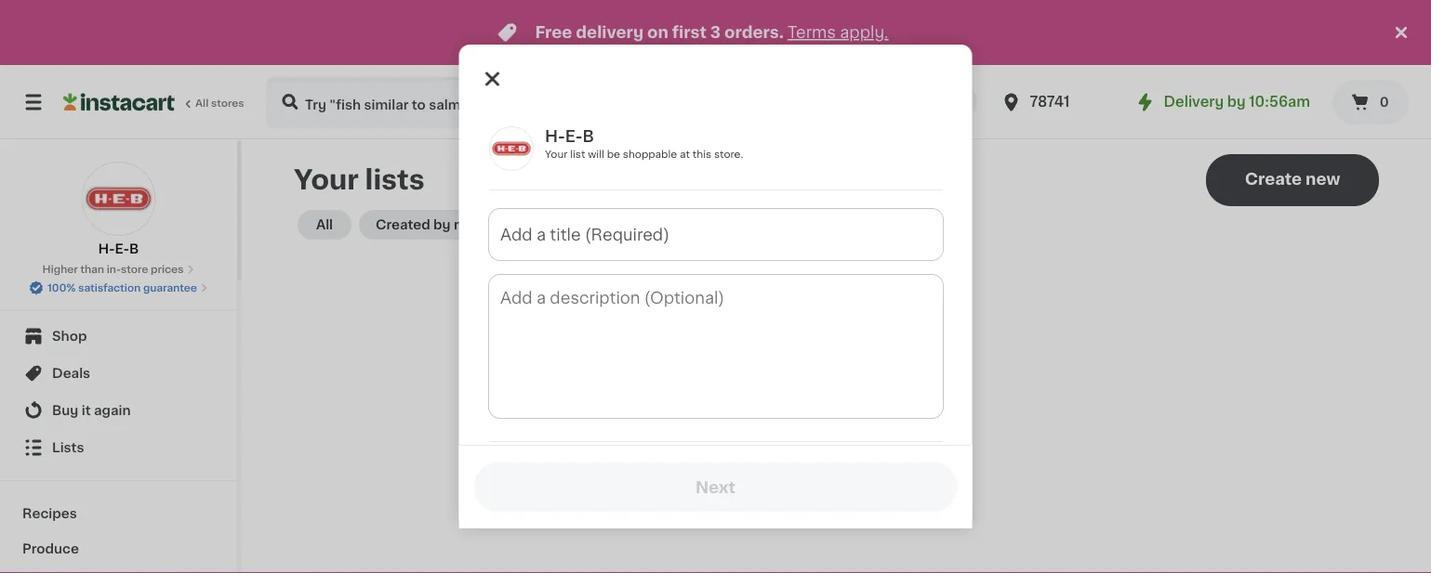 Task type: describe. For each thing, give the bounding box(es) containing it.
78741
[[1030, 95, 1070, 109]]

delivery by 10:56am link
[[1134, 91, 1310, 113]]

3
[[710, 25, 721, 40]]

list inside h-e-b your list will be shoppable at this store.
[[570, 149, 585, 159]]

higher than in-store prices
[[42, 265, 184, 275]]

100% satisfaction guarantee
[[48, 283, 197, 293]]

terms
[[788, 25, 836, 40]]

no
[[791, 451, 814, 466]]

in-
[[107, 265, 121, 275]]

deals link
[[11, 355, 226, 392]]

it
[[82, 405, 91, 418]]

add
[[489, 468, 516, 481]]

instacart logo image
[[63, 91, 175, 113]]

b for h-e-b
[[129, 243, 139, 256]]

b for h-e-b your list will be shoppable at this store.
[[582, 129, 594, 145]]

this
[[692, 149, 711, 159]]

be inside h-e-b your list will be shoppable at this store.
[[607, 149, 620, 159]]

created by me
[[376, 219, 475, 232]]

lists for no
[[818, 451, 852, 466]]

will inside h-e-b your list will be shoppable at this store.
[[588, 149, 604, 159]]

here.
[[917, 472, 950, 485]]

again
[[94, 405, 131, 418]]

h- for h-e-b
[[98, 243, 115, 256]]

0 horizontal spatial h-e-b logo image
[[81, 162, 156, 236]]

0 button
[[1333, 80, 1409, 125]]

store
[[121, 265, 148, 275]]

buy
[[52, 405, 78, 418]]

e- for h-e-b your list will be shoppable at this store.
[[565, 129, 582, 145]]

free delivery on first 3 orders. terms apply.
[[535, 25, 889, 40]]

delivery by 10:56am
[[1164, 95, 1310, 109]]

all button
[[298, 210, 352, 240]]

stores
[[211, 98, 244, 108]]

1 vertical spatial list
[[665, 468, 685, 481]]

shoppable
[[622, 149, 677, 159]]

prices
[[151, 265, 184, 275]]

me
[[454, 219, 475, 232]]

a for list
[[847, 512, 857, 528]]

limited time offer region
[[0, 0, 1390, 65]]

lists inside no lists yet lists you create will be saved here.
[[723, 472, 754, 485]]

apply.
[[840, 25, 889, 40]]

Add a title (Required) text field
[[489, 209, 943, 260]]

higher
[[42, 265, 78, 275]]

0
[[1380, 96, 1389, 109]]

created by me button
[[359, 210, 492, 240]]

be inside no lists yet lists you create will be saved here.
[[855, 472, 872, 485]]

at
[[679, 149, 689, 159]]

all stores link
[[63, 76, 246, 128]]

store.
[[714, 149, 743, 159]]

higher than in-store prices link
[[42, 262, 195, 277]]

create a list
[[788, 512, 885, 528]]

your lists
[[294, 167, 425, 193]]

list_add_items dialog
[[459, 45, 972, 574]]

h-e-b
[[98, 243, 139, 256]]

recipes link
[[11, 497, 226, 532]]

photo
[[571, 468, 611, 481]]

shop
[[52, 330, 87, 343]]

a for cover
[[519, 468, 527, 481]]

terms apply. link
[[788, 25, 889, 40]]

100% satisfaction guarantee button
[[29, 277, 208, 296]]

free
[[535, 25, 572, 40]]



Task type: locate. For each thing, give the bounding box(es) containing it.
1 horizontal spatial b
[[582, 129, 594, 145]]

deals
[[52, 367, 90, 380]]

on
[[647, 25, 669, 40]]

e- inside h-e-b your list will be shoppable at this store.
[[565, 129, 582, 145]]

0 horizontal spatial all
[[195, 98, 209, 108]]

lists down buy
[[52, 442, 84, 455]]

b inside h-e-b link
[[129, 243, 139, 256]]

create for create a list
[[788, 512, 843, 528]]

create down create
[[788, 512, 843, 528]]

produce link
[[11, 532, 226, 567]]

cover
[[530, 468, 568, 481]]

1 vertical spatial lists
[[818, 451, 852, 466]]

0 vertical spatial be
[[607, 149, 620, 159]]

0 vertical spatial by
[[1227, 95, 1246, 109]]

lists for your
[[365, 167, 425, 193]]

will
[[588, 149, 604, 159], [831, 472, 852, 485]]

recipes
[[22, 508, 77, 521]]

buy it again link
[[11, 392, 226, 430]]

produce
[[22, 543, 79, 556]]

will inside no lists yet lists you create will be saved here.
[[831, 472, 852, 485]]

e- inside h-e-b link
[[115, 243, 129, 256]]

create new button
[[1206, 154, 1379, 206]]

your
[[631, 468, 662, 481]]

by left me
[[433, 219, 451, 232]]

create inside button
[[1245, 172, 1302, 187]]

0 horizontal spatial a
[[519, 468, 527, 481]]

1 vertical spatial all
[[316, 219, 333, 232]]

0 horizontal spatial b
[[129, 243, 139, 256]]

1 horizontal spatial h-
[[545, 129, 565, 145]]

h- inside h-e-b your list will be shoppable at this store.
[[545, 129, 565, 145]]

by for delivery
[[1227, 95, 1246, 109]]

your inside h-e-b your list will be shoppable at this store.
[[545, 149, 567, 159]]

by for created
[[433, 219, 451, 232]]

by right delivery
[[1227, 95, 1246, 109]]

1 horizontal spatial all
[[316, 219, 333, 232]]

than
[[80, 265, 104, 275]]

yet
[[855, 451, 882, 466]]

1 horizontal spatial your
[[545, 149, 567, 159]]

0 vertical spatial lists
[[365, 167, 425, 193]]

b
[[582, 129, 594, 145], [129, 243, 139, 256]]

1 horizontal spatial h-e-b logo image
[[489, 126, 533, 171]]

delivery
[[576, 25, 644, 40]]

1 horizontal spatial create
[[1245, 172, 1302, 187]]

h- for h-e-b your list will be shoppable at this store.
[[545, 129, 565, 145]]

be
[[607, 149, 620, 159], [855, 472, 872, 485]]

new
[[1306, 172, 1340, 187]]

0 vertical spatial h-
[[545, 129, 565, 145]]

lists
[[365, 167, 425, 193], [818, 451, 852, 466]]

lists up created
[[365, 167, 425, 193]]

None search field
[[266, 76, 754, 128]]

0 vertical spatial create
[[1245, 172, 1302, 187]]

100%
[[48, 283, 76, 293]]

be left 'shoppable'
[[607, 149, 620, 159]]

2 vertical spatial list
[[861, 512, 885, 528]]

create new
[[1245, 172, 1340, 187]]

1 horizontal spatial a
[[847, 512, 857, 528]]

no lists yet lists you create will be saved here.
[[723, 451, 950, 485]]

all
[[195, 98, 209, 108], [316, 219, 333, 232]]

create a list link
[[788, 510, 885, 530]]

1 vertical spatial be
[[855, 472, 872, 485]]

created
[[376, 219, 430, 232]]

1 horizontal spatial lists
[[818, 451, 852, 466]]

0 vertical spatial lists
[[52, 442, 84, 455]]

0 horizontal spatial list
[[570, 149, 585, 159]]

0 vertical spatial a
[[519, 468, 527, 481]]

by
[[1227, 95, 1246, 109], [433, 219, 451, 232]]

h- inside h-e-b link
[[98, 243, 115, 256]]

by inside button
[[433, 219, 451, 232]]

lists inside no lists yet lists you create will be saved here.
[[818, 451, 852, 466]]

e- for h-e-b
[[115, 243, 129, 256]]

1 vertical spatial will
[[831, 472, 852, 485]]

1 horizontal spatial by
[[1227, 95, 1246, 109]]

a right add
[[519, 468, 527, 481]]

10:56am
[[1249, 95, 1310, 109]]

1 vertical spatial your
[[294, 167, 359, 193]]

create
[[785, 472, 827, 485]]

b inside h-e-b your list will be shoppable at this store.
[[582, 129, 594, 145]]

a
[[519, 468, 527, 481], [847, 512, 857, 528]]

0 horizontal spatial lists
[[365, 167, 425, 193]]

lists link
[[11, 430, 226, 467]]

all for all stores
[[195, 98, 209, 108]]

satisfaction
[[78, 283, 141, 293]]

1 horizontal spatial list
[[665, 468, 685, 481]]

1 horizontal spatial lists
[[723, 472, 754, 485]]

all stores
[[195, 98, 244, 108]]

e-
[[565, 129, 582, 145], [115, 243, 129, 256]]

list down saved
[[861, 512, 885, 528]]

h-
[[545, 129, 565, 145], [98, 243, 115, 256]]

list right your
[[665, 468, 685, 481]]

will right create
[[831, 472, 852, 485]]

0 horizontal spatial your
[[294, 167, 359, 193]]

0 vertical spatial all
[[195, 98, 209, 108]]

1 vertical spatial h-
[[98, 243, 115, 256]]

all inside button
[[316, 219, 333, 232]]

create left new
[[1245, 172, 1302, 187]]

to
[[614, 468, 628, 481]]

create for create new
[[1245, 172, 1302, 187]]

will left 'shoppable'
[[588, 149, 604, 159]]

1 vertical spatial b
[[129, 243, 139, 256]]

create
[[1245, 172, 1302, 187], [788, 512, 843, 528]]

1 horizontal spatial will
[[831, 472, 852, 485]]

lists
[[52, 442, 84, 455], [723, 472, 754, 485]]

2 horizontal spatial list
[[861, 512, 885, 528]]

0 vertical spatial list
[[570, 149, 585, 159]]

1 vertical spatial lists
[[723, 472, 754, 485]]

your
[[545, 149, 567, 159], [294, 167, 359, 193]]

0 horizontal spatial by
[[433, 219, 451, 232]]

all left stores at the left of the page
[[195, 98, 209, 108]]

list
[[570, 149, 585, 159], [665, 468, 685, 481], [861, 512, 885, 528]]

0 horizontal spatial be
[[607, 149, 620, 159]]

None text field
[[489, 275, 943, 418]]

list left 'shoppable'
[[570, 149, 585, 159]]

1 vertical spatial create
[[788, 512, 843, 528]]

0 horizontal spatial e-
[[115, 243, 129, 256]]

0 vertical spatial e-
[[565, 129, 582, 145]]

1 vertical spatial e-
[[115, 243, 129, 256]]

0 vertical spatial b
[[582, 129, 594, 145]]

lists right no
[[818, 451, 852, 466]]

h-e-b logo image inside the list_add_items dialog
[[489, 126, 533, 171]]

0 horizontal spatial will
[[588, 149, 604, 159]]

1 vertical spatial by
[[433, 219, 451, 232]]

a inside dialog
[[519, 468, 527, 481]]

all for all
[[316, 219, 333, 232]]

0 vertical spatial will
[[588, 149, 604, 159]]

lists left you
[[723, 472, 754, 485]]

0 horizontal spatial h-
[[98, 243, 115, 256]]

78741 button
[[1000, 76, 1112, 128]]

0 vertical spatial your
[[545, 149, 567, 159]]

1 horizontal spatial e-
[[565, 129, 582, 145]]

h-e-b your list will be shoppable at this store.
[[545, 129, 743, 159]]

guarantee
[[143, 283, 197, 293]]

orders.
[[725, 25, 784, 40]]

h-e-b link
[[81, 162, 156, 259]]

0 horizontal spatial create
[[788, 512, 843, 528]]

first
[[672, 25, 707, 40]]

1 vertical spatial a
[[847, 512, 857, 528]]

add a cover photo to your list
[[489, 468, 685, 481]]

buy it again
[[52, 405, 131, 418]]

1 horizontal spatial be
[[855, 472, 872, 485]]

saved
[[875, 472, 914, 485]]

a down no lists yet lists you create will be saved here. in the right bottom of the page
[[847, 512, 857, 528]]

0 horizontal spatial lists
[[52, 442, 84, 455]]

shop link
[[11, 318, 226, 355]]

you
[[757, 472, 782, 485]]

h-e-b logo image
[[489, 126, 533, 171], [81, 162, 156, 236]]

be down yet
[[855, 472, 872, 485]]

delivery
[[1164, 95, 1224, 109]]

all down your lists
[[316, 219, 333, 232]]



Task type: vqa. For each thing, say whether or not it's contained in the screenshot.
$ 19 99
no



